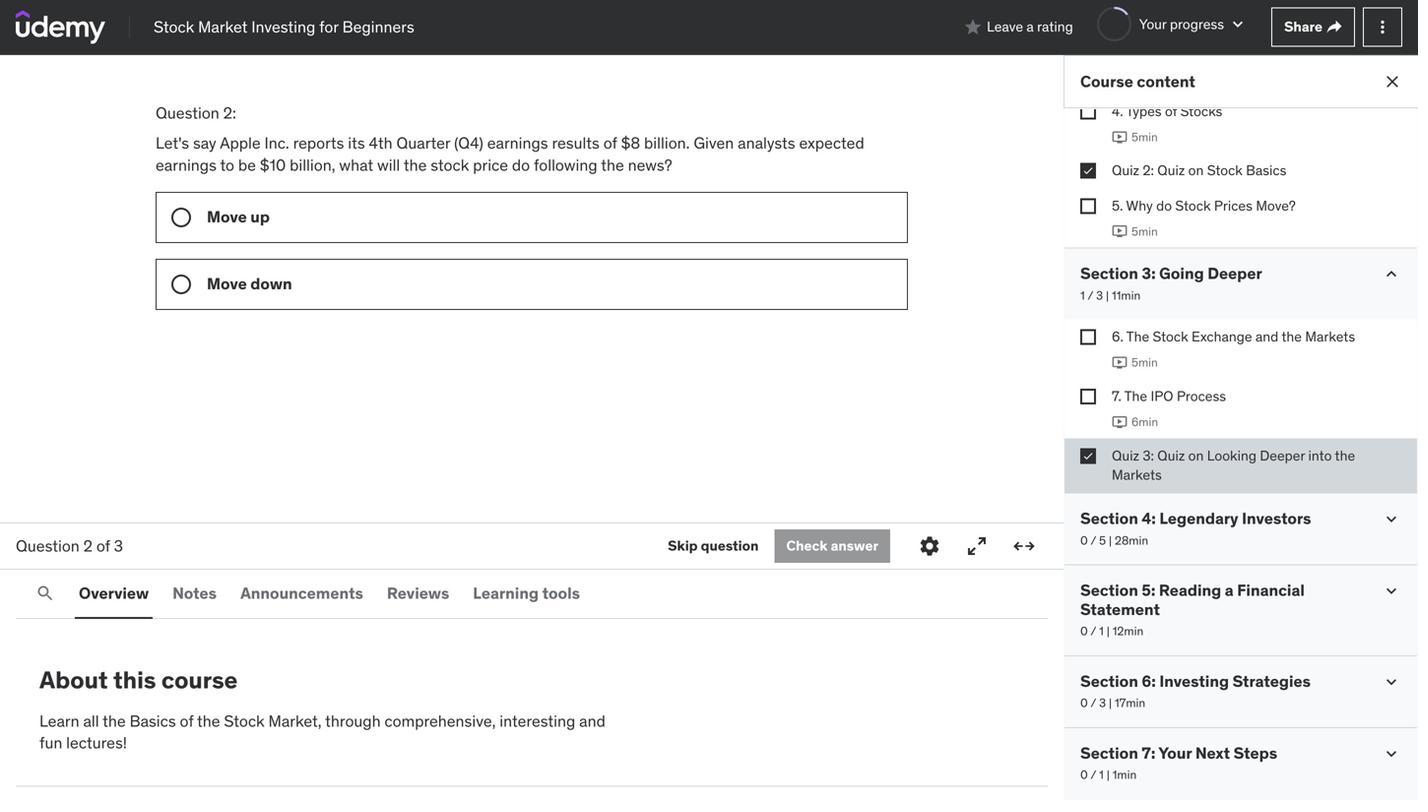 Task type: locate. For each thing, give the bounding box(es) containing it.
a inside leave a rating button
[[1027, 18, 1034, 36]]

3
[[1096, 288, 1103, 303], [114, 536, 123, 556], [1099, 696, 1106, 711]]

0 vertical spatial 3
[[1096, 288, 1103, 303]]

0 vertical spatial 2:
[[223, 103, 236, 123]]

3 xsmall image from the top
[[1080, 330, 1096, 345]]

/ inside section 6: investing strategies 0 / 3 | 17min
[[1090, 696, 1096, 711]]

/ for section 3: going deeper
[[1087, 288, 1093, 303]]

0 horizontal spatial investing
[[251, 17, 315, 37]]

investing inside section 6: investing strategies 0 / 3 | 17min
[[1159, 671, 1229, 692]]

move
[[207, 207, 247, 227], [207, 274, 247, 294]]

1 vertical spatial 3:
[[1143, 447, 1154, 465]]

section inside 'section 3: going deeper 1 / 3 | 11min'
[[1080, 264, 1138, 284]]

1 horizontal spatial a
[[1225, 581, 1234, 601]]

| inside 'section 3: going deeper 1 / 3 | 11min'
[[1106, 288, 1109, 303]]

let's say apple inc. reports its 4th quarter (q4) earnings results of $8 billion. given analysts expected earnings to be $10 billion, what will the stock price do following the news? group
[[156, 192, 908, 310]]

section up 1min
[[1080, 743, 1138, 763]]

0 vertical spatial basics
[[1246, 162, 1287, 179]]

1 horizontal spatial do
[[1156, 197, 1172, 214]]

0 vertical spatial 5min
[[1131, 129, 1158, 145]]

move for move up
[[207, 207, 247, 227]]

4 section from the top
[[1080, 671, 1138, 692]]

section for section 7: your next steps
[[1080, 743, 1138, 763]]

of left $8
[[603, 133, 617, 153]]

investing right 6:
[[1159, 671, 1229, 692]]

your right 7:
[[1158, 743, 1192, 763]]

1 horizontal spatial basics
[[1246, 162, 1287, 179]]

markets inside quiz 3: quiz on looking deeper into the markets
[[1112, 466, 1162, 484]]

question left 2
[[16, 536, 80, 556]]

0 horizontal spatial xsmall image
[[1080, 198, 1096, 214]]

0 vertical spatial markets
[[1305, 328, 1355, 346]]

looking
[[1207, 447, 1257, 465]]

section inside section 6: investing strategies 0 / 3 | 17min
[[1080, 671, 1138, 692]]

2 vertical spatial 3
[[1099, 696, 1106, 711]]

0 vertical spatial question
[[156, 103, 219, 123]]

1 vertical spatial the
[[1124, 388, 1147, 405]]

12min
[[1112, 624, 1144, 639]]

5min right play the stock exchange and the markets icon on the right of page
[[1131, 355, 1158, 370]]

on up 5. why do stock prices move?
[[1188, 162, 1204, 179]]

0 vertical spatial 3:
[[1142, 264, 1156, 284]]

skip question button
[[668, 530, 759, 563]]

prices
[[1214, 197, 1253, 214]]

0 inside the "section 5: reading a financial statement 0 / 1 | 12min"
[[1080, 624, 1088, 639]]

1 xsmall image from the top
[[1080, 104, 1096, 119]]

xsmall image
[[1326, 19, 1342, 35], [1080, 198, 1096, 214]]

6min
[[1131, 415, 1158, 430]]

and right interesting
[[579, 711, 606, 731]]

about this course
[[39, 666, 238, 695]]

1
[[1080, 288, 1085, 303], [1099, 624, 1104, 639], [1099, 768, 1104, 783]]

2: inside question 2: let's say apple inc. reports its 4th quarter (q4) earnings results of $8 billion. given analysts expected earnings to be $10 billion, what will the stock price do following the news?
[[223, 103, 236, 123]]

| left 17min
[[1109, 696, 1112, 711]]

3: for section
[[1142, 264, 1156, 284]]

question up let's
[[156, 103, 219, 123]]

price
[[473, 155, 508, 175]]

close course content sidebar image
[[1383, 72, 1402, 92]]

lectures!
[[66, 733, 127, 754]]

the down course
[[197, 711, 220, 731]]

2 on from the top
[[1188, 447, 1204, 465]]

xsmall image left 5.
[[1080, 198, 1096, 214]]

| left 1min
[[1107, 768, 1110, 783]]

quiz
[[1112, 162, 1139, 179], [1157, 162, 1185, 179], [1112, 447, 1139, 465], [1157, 447, 1185, 465]]

down
[[250, 274, 292, 294]]

4 0 from the top
[[1080, 768, 1088, 783]]

0 left 1min
[[1080, 768, 1088, 783]]

move left down
[[207, 274, 247, 294]]

a inside the "section 5: reading a financial statement 0 / 1 | 12min"
[[1225, 581, 1234, 601]]

section inside the "section 5: reading a financial statement 0 / 1 | 12min"
[[1080, 581, 1138, 601]]

1 vertical spatial question
[[16, 536, 80, 556]]

| for section 4: legendary investors
[[1109, 533, 1112, 548]]

types
[[1126, 102, 1162, 120]]

section up 11min at the top right
[[1080, 264, 1138, 284]]

udemy image
[[16, 10, 105, 44]]

| left 11min at the top right
[[1106, 288, 1109, 303]]

0 vertical spatial deeper
[[1208, 264, 1262, 284]]

1 horizontal spatial 2:
[[1143, 162, 1154, 179]]

question
[[156, 103, 219, 123], [16, 536, 80, 556]]

settings image
[[918, 535, 941, 558]]

1 vertical spatial move
[[207, 274, 247, 294]]

share button
[[1271, 7, 1355, 47]]

| for section 6: investing strategies
[[1109, 696, 1112, 711]]

move up
[[207, 207, 270, 227]]

on for looking
[[1188, 447, 1204, 465]]

| left 12min
[[1107, 624, 1110, 639]]

2
[[83, 536, 93, 556]]

section 3: going deeper 1 / 3 | 11min
[[1080, 264, 1262, 303]]

3 inside section 6: investing strategies 0 / 3 | 17min
[[1099, 696, 1106, 711]]

0 vertical spatial move
[[207, 207, 247, 227]]

rating
[[1037, 18, 1073, 36]]

section inside section 4: legendary investors 0 / 5 | 28min
[[1080, 509, 1138, 529]]

0 down statement
[[1080, 624, 1088, 639]]

overview button
[[75, 570, 153, 617]]

5min right play types of stocks image
[[1131, 129, 1158, 145]]

your
[[1139, 15, 1167, 33], [1158, 743, 1192, 763]]

4 xsmall image from the top
[[1080, 389, 1096, 405]]

content
[[1137, 71, 1195, 91]]

1 vertical spatial 3
[[114, 536, 123, 556]]

the for 6.
[[1126, 328, 1149, 346]]

5 section from the top
[[1080, 743, 1138, 763]]

5
[[1099, 533, 1106, 548]]

2 vertical spatial small image
[[1382, 582, 1401, 601]]

comprehensive,
[[384, 711, 496, 731]]

1 horizontal spatial investing
[[1159, 671, 1229, 692]]

0 horizontal spatial a
[[1027, 18, 1034, 36]]

and right exchange
[[1255, 328, 1278, 346]]

steps
[[1234, 743, 1277, 763]]

1 vertical spatial 1
[[1099, 624, 1104, 639]]

6. the stock exchange and the markets
[[1112, 328, 1355, 346]]

1 vertical spatial 2:
[[1143, 162, 1154, 179]]

3 for section 6: investing strategies
[[1099, 696, 1106, 711]]

| inside section 4: legendary investors 0 / 5 | 28min
[[1109, 533, 1112, 548]]

deeper left into
[[1260, 447, 1305, 465]]

1 vertical spatial on
[[1188, 447, 1204, 465]]

0 inside section 7: your next steps 0 / 1 | 1min
[[1080, 768, 1088, 783]]

1 horizontal spatial markets
[[1305, 328, 1355, 346]]

all
[[83, 711, 99, 731]]

of inside "learn all the basics of the stock market, through comprehensive, interesting and fun lectures!"
[[180, 711, 193, 731]]

the down $8
[[601, 155, 624, 175]]

1 vertical spatial basics
[[130, 711, 176, 731]]

/
[[1087, 288, 1093, 303], [1090, 533, 1096, 548], [1090, 624, 1096, 639], [1090, 696, 1096, 711], [1090, 768, 1096, 783]]

to
[[220, 155, 234, 175]]

your progress button
[[1097, 7, 1248, 41]]

1 section from the top
[[1080, 264, 1138, 284]]

1 move from the top
[[207, 207, 247, 227]]

3: down "6min"
[[1143, 447, 1154, 465]]

billion,
[[290, 155, 335, 175]]

learn all the basics of the stock market, through comprehensive, interesting and fun lectures!
[[39, 711, 606, 754]]

2 5min from the top
[[1131, 224, 1158, 239]]

your left progress
[[1139, 15, 1167, 33]]

check answer button
[[774, 530, 890, 563]]

5min
[[1131, 129, 1158, 145], [1131, 224, 1158, 239], [1131, 355, 1158, 370]]

of right 2
[[96, 536, 110, 556]]

0 vertical spatial small image
[[963, 17, 983, 37]]

deeper right going
[[1208, 264, 1262, 284]]

notes button
[[169, 570, 221, 617]]

2:
[[223, 103, 236, 123], [1143, 162, 1154, 179]]

basics down about this course
[[130, 711, 176, 731]]

stock left market
[[154, 17, 194, 37]]

0 horizontal spatial 2:
[[223, 103, 236, 123]]

3 right 2
[[114, 536, 123, 556]]

announcements
[[240, 583, 363, 604]]

of inside question 2: let's say apple inc. reports its 4th quarter (q4) earnings results of $8 billion. given analysts expected earnings to be $10 billion, what will the stock price do following the news?
[[603, 133, 617, 153]]

reviews button
[[383, 570, 453, 617]]

2: up why
[[1143, 162, 1154, 179]]

through
[[325, 711, 381, 731]]

quiz up 5. why do stock prices move?
[[1157, 162, 1185, 179]]

0 horizontal spatial do
[[512, 155, 530, 175]]

2: for question
[[223, 103, 236, 123]]

3 0 from the top
[[1080, 696, 1088, 711]]

a right reading at bottom
[[1225, 581, 1234, 601]]

small image
[[963, 17, 983, 37], [1382, 510, 1401, 529], [1382, 582, 1401, 601]]

fullscreen image
[[965, 535, 989, 558]]

2: inside sidebar element
[[1143, 162, 1154, 179]]

beginners
[[342, 17, 414, 37]]

1 left 12min
[[1099, 624, 1104, 639]]

the right into
[[1335, 447, 1355, 465]]

3:
[[1142, 264, 1156, 284], [1143, 447, 1154, 465]]

question inside question 2: let's say apple inc. reports its 4th quarter (q4) earnings results of $8 billion. given analysts expected earnings to be $10 billion, what will the stock price do following the news?
[[156, 103, 219, 123]]

exchange
[[1192, 328, 1252, 346]]

5 xsmall image from the top
[[1080, 448, 1096, 464]]

0 vertical spatial on
[[1188, 162, 1204, 179]]

1 horizontal spatial xsmall image
[[1326, 19, 1342, 35]]

0 inside section 4: legendary investors 0 / 5 | 28min
[[1080, 533, 1088, 548]]

3 section from the top
[[1080, 581, 1138, 601]]

2 vertical spatial 1
[[1099, 768, 1104, 783]]

search image
[[35, 584, 55, 604]]

stock up prices at the right top
[[1207, 162, 1243, 179]]

your progress
[[1139, 15, 1224, 33]]

do inside sidebar element
[[1156, 197, 1172, 214]]

0 vertical spatial xsmall image
[[1326, 19, 1342, 35]]

1 vertical spatial and
[[579, 711, 606, 731]]

question for question 2 of 3
[[16, 536, 80, 556]]

6.
[[1112, 328, 1123, 346]]

5.
[[1112, 197, 1123, 214]]

1 inside section 7: your next steps 0 / 1 | 1min
[[1099, 768, 1104, 783]]

1 vertical spatial 5min
[[1131, 224, 1158, 239]]

0 horizontal spatial markets
[[1112, 466, 1162, 484]]

xsmall image inside "share" button
[[1326, 19, 1342, 35]]

stock left market,
[[224, 711, 265, 731]]

1 horizontal spatial question
[[156, 103, 219, 123]]

a left 'rating'
[[1027, 18, 1034, 36]]

move for move down
[[207, 274, 247, 294]]

0 vertical spatial and
[[1255, 328, 1278, 346]]

3 inside 'section 3: going deeper 1 / 3 | 11min'
[[1096, 288, 1103, 303]]

skip
[[668, 537, 698, 555]]

17min
[[1115, 696, 1145, 711]]

on left looking on the right
[[1188, 447, 1204, 465]]

0 horizontal spatial basics
[[130, 711, 176, 731]]

0 vertical spatial 1
[[1080, 288, 1085, 303]]

basics inside "learn all the basics of the stock market, through comprehensive, interesting and fun lectures!"
[[130, 711, 176, 731]]

deeper inside 'section 3: going deeper 1 / 3 | 11min'
[[1208, 264, 1262, 284]]

/ inside section 7: your next steps 0 / 1 | 1min
[[1090, 768, 1096, 783]]

xsmall image right share
[[1326, 19, 1342, 35]]

| inside section 6: investing strategies 0 / 3 | 17min
[[1109, 696, 1112, 711]]

1 vertical spatial small image
[[1382, 510, 1401, 529]]

investing left the "for"
[[251, 17, 315, 37]]

section up 5
[[1080, 509, 1138, 529]]

play types of stocks image
[[1112, 129, 1128, 145]]

/ for section 6: investing strategies
[[1090, 696, 1096, 711]]

0 horizontal spatial question
[[16, 536, 80, 556]]

/ left 17min
[[1090, 696, 1096, 711]]

let's
[[156, 133, 189, 153]]

3: inside quiz 3: quiz on looking deeper into the markets
[[1143, 447, 1154, 465]]

section left 5:
[[1080, 581, 1138, 601]]

2 move from the top
[[207, 274, 247, 294]]

the right 7.
[[1124, 388, 1147, 405]]

1 vertical spatial a
[[1225, 581, 1234, 601]]

/ left 1min
[[1090, 768, 1096, 783]]

7. the ipo process
[[1112, 388, 1226, 405]]

the right 6.
[[1126, 328, 1149, 346]]

ipo
[[1151, 388, 1173, 405]]

1 on from the top
[[1188, 162, 1204, 179]]

learn
[[39, 711, 79, 731]]

2: up apple
[[223, 103, 236, 123]]

/ left 5
[[1090, 533, 1096, 548]]

do down (q4) earnings
[[512, 155, 530, 175]]

1 0 from the top
[[1080, 533, 1088, 548]]

stocks
[[1180, 102, 1222, 120]]

investing for for
[[251, 17, 315, 37]]

0 vertical spatial investing
[[251, 17, 315, 37]]

1 5min from the top
[[1131, 129, 1158, 145]]

play why do stock prices move? image
[[1112, 224, 1128, 240]]

0 vertical spatial the
[[1126, 328, 1149, 346]]

0 vertical spatial a
[[1027, 18, 1034, 36]]

on
[[1188, 162, 1204, 179], [1188, 447, 1204, 465]]

learning
[[473, 583, 539, 604]]

$10
[[260, 155, 286, 175]]

stock inside "learn all the basics of the stock market, through comprehensive, interesting and fun lectures!"
[[224, 711, 265, 731]]

3: left going
[[1142, 264, 1156, 284]]

2 vertical spatial 5min
[[1131, 355, 1158, 370]]

2 section from the top
[[1080, 509, 1138, 529]]

sidebar element
[[1064, 0, 1418, 801]]

4th
[[369, 133, 393, 153]]

of down course
[[180, 711, 193, 731]]

section for section 6: investing strategies
[[1080, 671, 1138, 692]]

small image for section 5: reading a financial statement
[[1382, 582, 1401, 601]]

1 horizontal spatial and
[[1255, 328, 1278, 346]]

3: inside 'section 3: going deeper 1 / 3 | 11min'
[[1142, 264, 1156, 284]]

1 vertical spatial your
[[1158, 743, 1192, 763]]

5:
[[1142, 581, 1155, 601]]

1 vertical spatial deeper
[[1260, 447, 1305, 465]]

small image
[[1228, 14, 1248, 34], [1382, 265, 1401, 284], [1382, 672, 1401, 692], [1382, 744, 1401, 764]]

into
[[1308, 447, 1332, 465]]

5min right play why do stock prices move? image
[[1131, 224, 1158, 239]]

xsmall image
[[1080, 104, 1096, 119], [1080, 163, 1096, 179], [1080, 330, 1096, 345], [1080, 389, 1096, 405], [1080, 448, 1096, 464]]

stock left exchange
[[1153, 328, 1188, 346]]

1 left 11min at the top right
[[1080, 288, 1085, 303]]

/ inside section 4: legendary investors 0 / 5 | 28min
[[1090, 533, 1096, 548]]

section up 17min
[[1080, 671, 1138, 692]]

2 0 from the top
[[1080, 624, 1088, 639]]

3 for section 3: going deeper
[[1096, 288, 1103, 303]]

do
[[512, 155, 530, 175], [1156, 197, 1172, 214]]

3 left 11min at the top right
[[1096, 288, 1103, 303]]

0 vertical spatial do
[[512, 155, 530, 175]]

1 vertical spatial investing
[[1159, 671, 1229, 692]]

apple
[[220, 133, 261, 153]]

say
[[193, 133, 216, 153]]

/ left 11min at the top right
[[1087, 288, 1093, 303]]

basics up move?
[[1246, 162, 1287, 179]]

0 left 17min
[[1080, 696, 1088, 711]]

0 left 5
[[1080, 533, 1088, 548]]

strategies
[[1233, 671, 1311, 692]]

will
[[377, 155, 400, 175]]

1 vertical spatial markets
[[1112, 466, 1162, 484]]

on inside quiz 3: quiz on looking deeper into the markets
[[1188, 447, 1204, 465]]

section 7: your next steps 0 / 1 | 1min
[[1080, 743, 1277, 783]]

move left "up" on the top left of the page
[[207, 207, 247, 227]]

of right types
[[1165, 102, 1177, 120]]

3 left 17min
[[1099, 696, 1106, 711]]

the right 'all'
[[103, 711, 126, 731]]

/ inside 'section 3: going deeper 1 / 3 | 11min'
[[1087, 288, 1093, 303]]

1 left 1min
[[1099, 768, 1104, 783]]

your inside dropdown button
[[1139, 15, 1167, 33]]

1 vertical spatial do
[[1156, 197, 1172, 214]]

financial
[[1237, 581, 1305, 601]]

markets
[[1305, 328, 1355, 346], [1112, 466, 1162, 484]]

xsmall image for 6. the stock exchange and the markets
[[1080, 330, 1096, 345]]

investing
[[251, 17, 315, 37], [1159, 671, 1229, 692]]

play the ipo process image
[[1112, 415, 1128, 430]]

| right 5
[[1109, 533, 1112, 548]]

1min
[[1112, 768, 1137, 783]]

section inside section 7: your next steps 0 / 1 | 1min
[[1080, 743, 1138, 763]]

do right why
[[1156, 197, 1172, 214]]

leave a rating
[[987, 18, 1073, 36]]

/ down statement
[[1090, 624, 1096, 639]]

about
[[39, 666, 108, 695]]

1 vertical spatial xsmall image
[[1080, 198, 1096, 214]]

0 vertical spatial your
[[1139, 15, 1167, 33]]

0 horizontal spatial and
[[579, 711, 606, 731]]

3 5min from the top
[[1131, 355, 1158, 370]]



Task type: describe. For each thing, give the bounding box(es) containing it.
section for section 4: legendary investors
[[1080, 509, 1138, 529]]

section 6: investing strategies button
[[1080, 671, 1311, 692]]

$8
[[621, 133, 640, 153]]

the down quarter
[[404, 155, 427, 175]]

4:
[[1142, 509, 1156, 529]]

1 inside the "section 5: reading a financial statement 0 / 1 | 12min"
[[1099, 624, 1104, 639]]

actions image
[[1373, 17, 1392, 37]]

5. why do stock prices move?
[[1112, 197, 1296, 214]]

what
[[339, 155, 373, 175]]

small image for section 7: your next steps
[[1382, 744, 1401, 764]]

market
[[198, 17, 248, 37]]

reviews
[[387, 583, 449, 604]]

small image inside leave a rating button
[[963, 17, 983, 37]]

3: for quiz
[[1143, 447, 1154, 465]]

2 xsmall image from the top
[[1080, 163, 1096, 179]]

question 2: let's say apple inc. reports its 4th quarter (q4) earnings results of $8 billion. given analysts expected earnings to be $10 billion, what will the stock price do following the news?
[[156, 103, 864, 175]]

your inside section 7: your next steps 0 / 1 | 1min
[[1158, 743, 1192, 763]]

2: for quiz
[[1143, 162, 1154, 179]]

small image inside "your progress" dropdown button
[[1228, 14, 1248, 34]]

given
[[694, 133, 734, 153]]

section for section 3: going deeper
[[1080, 264, 1138, 284]]

leave a rating button
[[963, 3, 1073, 51]]

the right exchange
[[1282, 328, 1302, 346]]

of inside sidebar element
[[1165, 102, 1177, 120]]

6:
[[1142, 671, 1156, 692]]

section 3: going deeper button
[[1080, 264, 1262, 284]]

4. types of stocks
[[1112, 102, 1222, 120]]

on for stock
[[1188, 162, 1204, 179]]

deeper inside quiz 3: quiz on looking deeper into the markets
[[1260, 447, 1305, 465]]

question
[[701, 537, 759, 555]]

| inside section 7: your next steps 0 / 1 | 1min
[[1107, 768, 1110, 783]]

section 5: reading a financial statement 0 / 1 | 12min
[[1080, 581, 1305, 639]]

market,
[[268, 711, 322, 731]]

| for section 3: going deeper
[[1106, 288, 1109, 303]]

learning tools
[[473, 583, 580, 604]]

0 inside section 6: investing strategies 0 / 3 | 17min
[[1080, 696, 1088, 711]]

stock market investing for beginners link
[[154, 16, 414, 38]]

question for question 2: let's say apple inc. reports its 4th quarter (q4) earnings results of $8 billion. given analysts expected earnings to be $10 billion, what will the stock price do following the news?
[[156, 103, 219, 123]]

the for 7.
[[1124, 388, 1147, 405]]

investing for strategies
[[1159, 671, 1229, 692]]

learning tools button
[[469, 570, 584, 617]]

reading
[[1159, 581, 1221, 601]]

process
[[1177, 388, 1226, 405]]

play the stock exchange and the markets image
[[1112, 355, 1128, 371]]

course content
[[1080, 71, 1195, 91]]

next
[[1195, 743, 1230, 763]]

xsmall image for 4. types of stocks
[[1080, 104, 1096, 119]]

this
[[113, 666, 156, 695]]

28min
[[1115, 533, 1148, 548]]

section 4: legendary investors button
[[1080, 509, 1311, 529]]

basics inside sidebar element
[[1246, 162, 1287, 179]]

move down
[[207, 274, 292, 294]]

11min
[[1112, 288, 1141, 303]]

expanded view image
[[1012, 535, 1036, 558]]

section 4: legendary investors 0 / 5 | 28min
[[1080, 509, 1311, 548]]

and inside sidebar element
[[1255, 328, 1278, 346]]

inc. reports
[[264, 133, 344, 153]]

section for section 5: reading a financial statement
[[1080, 581, 1138, 601]]

tools
[[542, 583, 580, 604]]

earnings
[[156, 155, 217, 175]]

5min for types
[[1131, 129, 1158, 145]]

stock market investing for beginners
[[154, 17, 414, 37]]

question 2 of 3
[[16, 536, 123, 556]]

7.
[[1112, 388, 1121, 405]]

why
[[1126, 197, 1153, 214]]

leave
[[987, 18, 1023, 36]]

course
[[161, 666, 238, 695]]

1 inside 'section 3: going deeper 1 / 3 | 11min'
[[1080, 288, 1085, 303]]

do inside question 2: let's say apple inc. reports its 4th quarter (q4) earnings results of $8 billion. given analysts expected earnings to be $10 billion, what will the stock price do following the news?
[[512, 155, 530, 175]]

quiz down play types of stocks image
[[1112, 162, 1139, 179]]

move?
[[1256, 197, 1296, 214]]

quiz down "6min"
[[1157, 447, 1185, 465]]

answer
[[831, 537, 878, 555]]

overview
[[79, 583, 149, 604]]

check
[[786, 537, 828, 555]]

xsmall image for 7. the ipo process
[[1080, 389, 1096, 405]]

stock
[[431, 155, 469, 175]]

section 6: investing strategies 0 / 3 | 17min
[[1080, 671, 1311, 711]]

7:
[[1142, 743, 1155, 763]]

quiz 3: quiz on looking deeper into the markets
[[1112, 447, 1355, 484]]

and inside "learn all the basics of the stock market, through comprehensive, interesting and fun lectures!"
[[579, 711, 606, 731]]

interesting
[[500, 711, 575, 731]]

announcements button
[[236, 570, 367, 617]]

legendary
[[1159, 509, 1238, 529]]

section 5: reading a financial statement button
[[1080, 581, 1366, 620]]

small image for section 3: going deeper
[[1382, 265, 1401, 284]]

the inside quiz 3: quiz on looking deeper into the markets
[[1335, 447, 1355, 465]]

progress
[[1170, 15, 1224, 33]]

section 7: your next steps button
[[1080, 743, 1277, 763]]

quiz down 'play the ipo process' icon
[[1112, 447, 1139, 465]]

/ for section 4: legendary investors
[[1090, 533, 1096, 548]]

for
[[319, 17, 338, 37]]

investors
[[1242, 509, 1311, 529]]

(q4) earnings
[[454, 133, 548, 153]]

/ inside the "section 5: reading a financial statement 0 / 1 | 12min"
[[1090, 624, 1096, 639]]

be
[[238, 155, 256, 175]]

5min for the
[[1131, 355, 1158, 370]]

small image for section 4: legendary investors
[[1382, 510, 1401, 529]]

notes
[[172, 583, 217, 604]]

| inside the "section 5: reading a financial statement 0 / 1 | 12min"
[[1107, 624, 1110, 639]]

5min for why
[[1131, 224, 1158, 239]]

course
[[1080, 71, 1133, 91]]

quarter
[[396, 133, 450, 153]]

analysts
[[738, 133, 795, 153]]

small image for section 6: investing strategies
[[1382, 672, 1401, 692]]

following
[[534, 155, 597, 175]]

share
[[1284, 18, 1323, 36]]

stock down quiz 2: quiz on stock basics on the top of page
[[1175, 197, 1211, 214]]

4.
[[1112, 102, 1123, 120]]

news?
[[628, 155, 672, 175]]



Task type: vqa. For each thing, say whether or not it's contained in the screenshot.
the Search image
yes



